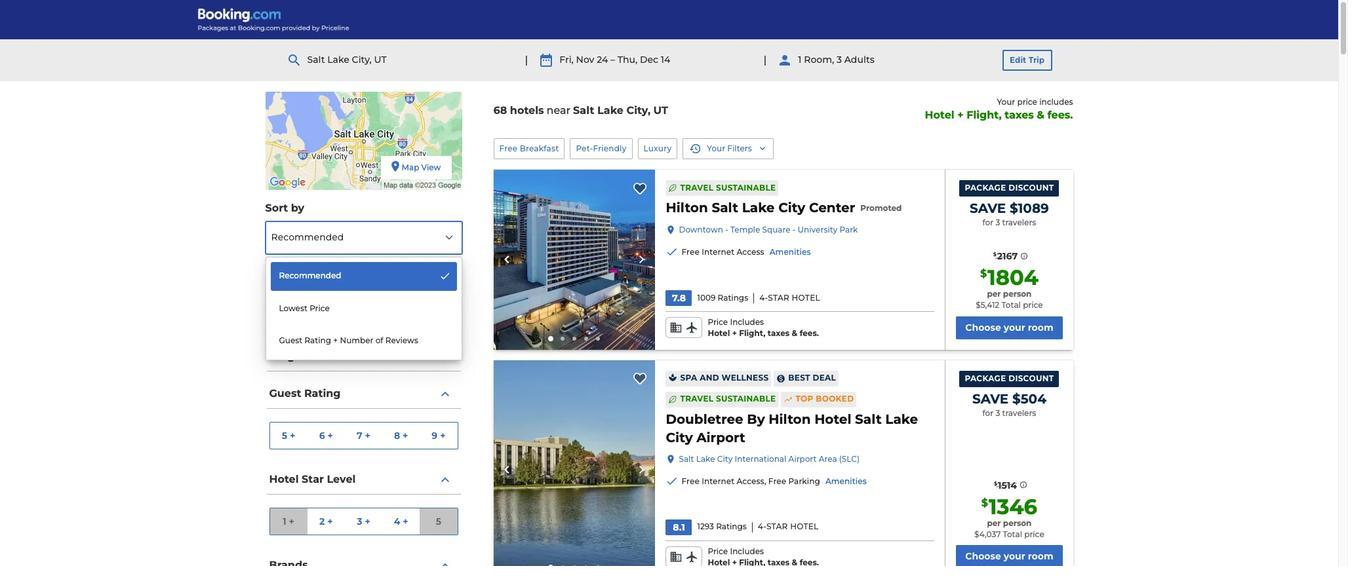 Task type: vqa. For each thing, say whether or not it's contained in the screenshot.
Sort
yes



Task type: describe. For each thing, give the bounding box(es) containing it.
doubletree
[[666, 412, 744, 427]]

2 + button
[[307, 509, 345, 535]]

of
[[376, 336, 383, 346]]

5 button
[[420, 509, 457, 535]]

choose for 1804
[[966, 322, 1001, 334]]

free for free internet access, free parking amenities
[[682, 477, 700, 487]]

9 + button
[[420, 423, 457, 449]]

salt lake city international airport area (slc)
[[679, 454, 860, 464]]

package for 1346
[[965, 374, 1006, 384]]

8.1
[[673, 522, 685, 534]]

6
[[319, 430, 325, 442]]

view
[[421, 163, 441, 172]]

1 vertical spatial airport
[[789, 454, 817, 464]]

center
[[809, 200, 855, 216]]

room for 1804
[[1028, 322, 1054, 334]]

travelers for 1346
[[1002, 408, 1037, 418]]

1 sustainable from the top
[[716, 183, 776, 193]]

0 horizontal spatial amenities
[[770, 247, 811, 257]]

2 sustainable from the top
[[716, 394, 776, 404]]

68 hotels near salt lake city, ut
[[494, 105, 668, 117]]

1 + button
[[270, 509, 307, 535]]

area
[[819, 454, 837, 464]]

guest rating + number of reviews
[[279, 336, 418, 346]]

0 vertical spatial ut
[[374, 54, 387, 66]]

trip
[[1029, 55, 1045, 65]]

number
[[340, 336, 374, 346]]

lake inside doubletree by hilton hotel salt lake city airport
[[886, 412, 918, 427]]

1804
[[988, 265, 1039, 291]]

hotel star level button
[[267, 466, 461, 495]]

sort
[[265, 202, 288, 214]]

travelers for 1804
[[1002, 218, 1037, 228]]

+ for 1 +
[[289, 516, 295, 528]]

go to image #2 image
[[561, 337, 565, 341]]

price inside your price includes hotel + flight, taxes & fees.
[[1018, 97, 1038, 107]]

price for 1346
[[1025, 530, 1045, 540]]

4- for 1346
[[758, 522, 767, 532]]

price for price includes
[[708, 547, 728, 557]]

3 +
[[357, 516, 370, 528]]

recommended button
[[265, 222, 462, 254]]

+ for 4 +
[[403, 516, 408, 528]]

best
[[789, 373, 810, 383]]

free for free breakfast
[[499, 144, 518, 153]]

+ inside price includes hotel + flight, taxes & fees.
[[732, 329, 737, 338]]

0 horizontal spatial city,
[[352, 54, 372, 66]]

near
[[547, 105, 571, 117]]

$ for 1346
[[982, 497, 988, 509]]

2
[[319, 516, 325, 528]]

2 travel from the top
[[680, 394, 714, 404]]

fees. inside your price includes hotel + flight, taxes & fees.
[[1048, 109, 1073, 121]]

1009 ratings
[[698, 293, 748, 303]]

5 + button
[[270, 423, 307, 449]]

1346
[[989, 494, 1038, 520]]

for 3 travelers for 1804
[[983, 218, 1037, 228]]

dec
[[640, 54, 659, 66]]

includes
[[1040, 97, 1073, 107]]

1293 ratings
[[698, 522, 747, 532]]

edit trip
[[1010, 55, 1045, 65]]

2167
[[997, 251, 1018, 262]]

7.8
[[672, 293, 686, 304]]

1 horizontal spatial ut
[[654, 105, 668, 117]]

top
[[796, 394, 814, 404]]

$ 1346 per person $4,037 total price
[[975, 494, 1045, 540]]

4
[[394, 516, 400, 528]]

pet-friendly
[[576, 144, 627, 153]]

go to image #1 image
[[548, 336, 554, 342]]

+ for 2 +
[[327, 516, 333, 528]]

recommended for recommended dropdown button
[[271, 232, 344, 243]]

expand image
[[757, 144, 768, 154]]

square
[[762, 225, 791, 235]]

price for 1804
[[1023, 300, 1043, 310]]

discount for 1346
[[1009, 374, 1054, 384]]

8 +
[[394, 430, 408, 442]]

sort by
[[265, 202, 304, 214]]

salt down 'booking.com packages' image at the top of page
[[307, 54, 325, 66]]

room for 1346
[[1028, 551, 1054, 563]]

8
[[394, 430, 400, 442]]

hilton inside doubletree by hilton hotel salt lake city airport
[[769, 412, 811, 427]]

taxes inside your price includes hotel + flight, taxes & fees.
[[1005, 109, 1034, 121]]

taxes inside price includes hotel + flight, taxes & fees.
[[768, 329, 790, 338]]

$ for 1804
[[981, 268, 987, 280]]

edit trip button
[[1003, 50, 1052, 71]]

6 +
[[319, 430, 333, 442]]

by
[[747, 412, 765, 427]]

your for 1804
[[1004, 322, 1026, 334]]

7
[[357, 430, 362, 442]]

+ for 6 +
[[328, 430, 333, 442]]

2 horizontal spatial city
[[779, 200, 806, 216]]

4 + button
[[382, 509, 420, 535]]

+ for 8 +
[[403, 430, 408, 442]]

hotel star level
[[269, 473, 356, 486]]

spa
[[680, 373, 698, 383]]

go to image #5 image
[[596, 337, 600, 341]]

reviews
[[386, 336, 418, 346]]

for for 1346
[[983, 408, 994, 418]]

internet for 1346
[[702, 477, 735, 487]]

choose your room button for 1346
[[956, 546, 1063, 567]]

internet for 1804
[[702, 247, 735, 257]]

total for 1346
[[1003, 530, 1023, 540]]

7 +
[[357, 430, 371, 442]]

person for 1346
[[1003, 519, 1032, 528]]

salt inside hilton salt lake city center - promoted element
[[712, 200, 739, 216]]

lowest
[[279, 304, 308, 314]]

flight, inside price includes hotel + flight, taxes & fees.
[[739, 329, 766, 338]]

$ for 2167
[[993, 251, 997, 258]]

and
[[700, 373, 719, 383]]

1 horizontal spatial city,
[[627, 105, 651, 117]]

free down the salt lake city international airport area (slc)
[[769, 477, 787, 487]]

hotel inside price includes hotel + flight, taxes & fees.
[[708, 329, 730, 338]]

person for 1804
[[1003, 289, 1032, 299]]

68
[[494, 105, 507, 117]]

booked
[[816, 394, 854, 404]]

–
[[611, 54, 615, 66]]

parking
[[789, 477, 820, 487]]

access,
[[737, 477, 766, 487]]

total for 1804
[[1002, 300, 1021, 310]]

pet-
[[576, 144, 593, 153]]

4 +
[[394, 516, 408, 528]]

choose your room button for 1804
[[956, 317, 1063, 340]]

spa and wellness
[[680, 373, 769, 383]]

map view
[[402, 163, 441, 172]]

downtown - temple square - university park
[[679, 225, 858, 235]]

2 +
[[319, 516, 333, 528]]

best deal
[[789, 373, 836, 383]]

+ for 3 +
[[365, 516, 370, 528]]

+ for 7 +
[[365, 430, 371, 442]]

salt lake city, ut
[[307, 54, 387, 66]]

friendly
[[593, 144, 627, 153]]

+ inside list box
[[333, 336, 338, 346]]

choose for 1346
[[966, 551, 1001, 563]]

choose your room for 1804
[[966, 322, 1054, 334]]

rating for guest rating + number of reviews
[[305, 336, 331, 346]]

thu,
[[618, 54, 638, 66]]

14
[[661, 54, 671, 66]]

star inside dropdown button
[[302, 473, 324, 486]]



Task type: locate. For each thing, give the bounding box(es) containing it.
salt right near in the top left of the page
[[573, 105, 595, 117]]

+ for 5 +
[[290, 430, 295, 442]]

includes for price includes
[[730, 547, 764, 557]]

1 vertical spatial person
[[1003, 519, 1032, 528]]

4- for 1804
[[760, 293, 768, 303]]

1 vertical spatial city
[[666, 430, 693, 446]]

0 vertical spatial for 3 travelers
[[983, 218, 1037, 228]]

price inside $ 1804 per person $5,412 total price
[[1023, 300, 1043, 310]]

+ inside 3 + 'button'
[[365, 516, 370, 528]]

0 vertical spatial city,
[[352, 54, 372, 66]]

fees. up best deal
[[800, 329, 819, 338]]

1 horizontal spatial taxes
[[1005, 109, 1034, 121]]

international
[[735, 454, 787, 464]]

price left includes
[[1018, 97, 1038, 107]]

airport
[[697, 430, 746, 446], [789, 454, 817, 464]]

+ for 9 +
[[440, 430, 446, 442]]

3 down save $504
[[996, 408, 1000, 418]]

$ inside $ 1804 per person $5,412 total price
[[981, 268, 987, 280]]

1 vertical spatial room
[[1028, 551, 1054, 563]]

5 for 5
[[436, 516, 441, 528]]

flight, inside your price includes hotel + flight, taxes & fees.
[[967, 109, 1002, 121]]

airport down doubletree
[[697, 430, 746, 446]]

$ 1514
[[994, 480, 1017, 492]]

2 discount from the top
[[1009, 374, 1054, 384]]

& inside your price includes hotel + flight, taxes & fees.
[[1037, 109, 1045, 121]]

hilton salt lake city center - promoted element
[[666, 199, 902, 217]]

package up save $504
[[965, 374, 1006, 384]]

3 down save $1089
[[996, 218, 1000, 228]]

internet left access,
[[702, 477, 735, 487]]

your down $ 1804 per person $5,412 total price
[[1004, 322, 1026, 334]]

travel up doubletree
[[680, 394, 714, 404]]

0 vertical spatial per
[[987, 289, 1001, 299]]

1 vertical spatial choose your room
[[966, 551, 1054, 563]]

1 vertical spatial internet
[[702, 477, 735, 487]]

& up best
[[792, 329, 798, 338]]

1 vertical spatial recommended
[[279, 271, 341, 281]]

travelers down save $504
[[1002, 408, 1037, 418]]

taxes down edit at the right of the page
[[1005, 109, 1034, 121]]

room,
[[804, 54, 834, 66]]

package discount
[[965, 183, 1054, 193], [965, 374, 1054, 384]]

star left level
[[302, 473, 324, 486]]

0 vertical spatial package discount
[[965, 183, 1054, 193]]

1 internet from the top
[[702, 247, 735, 257]]

choose your room button
[[956, 317, 1063, 340], [956, 546, 1063, 567]]

star for 1346
[[767, 522, 788, 532]]

free
[[499, 144, 518, 153], [682, 247, 700, 257], [682, 477, 700, 487], [769, 477, 787, 487]]

0 vertical spatial travelers
[[1002, 218, 1037, 228]]

guest inside list box
[[279, 336, 303, 346]]

4-star hotel down free internet access, free parking amenities
[[758, 522, 819, 532]]

0 vertical spatial room
[[1028, 322, 1054, 334]]

1 vertical spatial travel sustainable
[[680, 394, 776, 404]]

per inside $ 1804 per person $5,412 total price
[[987, 289, 1001, 299]]

ratings for 1346
[[716, 522, 747, 532]]

+
[[958, 109, 964, 121], [732, 329, 737, 338], [333, 336, 338, 346], [290, 430, 295, 442], [328, 430, 333, 442], [365, 430, 371, 442], [403, 430, 408, 442], [440, 430, 446, 442], [289, 516, 295, 528], [327, 516, 333, 528], [365, 516, 370, 528], [403, 516, 408, 528]]

package for 1804
[[965, 183, 1006, 193]]

& down includes
[[1037, 109, 1045, 121]]

2 room from the top
[[1028, 551, 1054, 563]]

+ inside 9 + button
[[440, 430, 446, 442]]

recommended up 'lowest price'
[[279, 271, 341, 281]]

1 vertical spatial 1
[[283, 516, 286, 528]]

& inside price includes hotel + flight, taxes & fees.
[[792, 329, 798, 338]]

0 horizontal spatial flight,
[[739, 329, 766, 338]]

5 for 5 +
[[282, 430, 287, 442]]

7 + button
[[345, 423, 382, 449]]

star for 1804
[[768, 293, 790, 303]]

1 horizontal spatial 5
[[436, 516, 441, 528]]

0 horizontal spatial hilton
[[666, 200, 708, 216]]

map
[[402, 163, 419, 172]]

choose your room
[[966, 322, 1054, 334], [966, 551, 1054, 563]]

discount up $1089
[[1009, 183, 1054, 193]]

1 vertical spatial includes
[[730, 547, 764, 557]]

luxury
[[644, 144, 672, 153]]

your for your filters
[[707, 144, 725, 154]]

hotel
[[925, 109, 955, 121], [792, 293, 820, 303], [708, 329, 730, 338], [815, 412, 852, 427], [269, 473, 299, 486], [790, 522, 819, 532]]

for for 1804
[[983, 218, 994, 228]]

0 vertical spatial choose your room button
[[956, 317, 1063, 340]]

+ inside 1 + button
[[289, 516, 295, 528]]

sustainable up 'hilton salt lake city center'
[[716, 183, 776, 193]]

2 for 3 travelers from the top
[[983, 408, 1037, 418]]

1 vertical spatial sustainable
[[716, 394, 776, 404]]

2 per from the top
[[987, 519, 1001, 528]]

1 vertical spatial hilton
[[769, 412, 811, 427]]

your left filters
[[707, 144, 725, 154]]

1 property building image from the top
[[494, 170, 656, 350]]

person inside $ 1346 per person $4,037 total price
[[1003, 519, 1032, 528]]

guest for guest rating + number of reviews
[[279, 336, 303, 346]]

1 room, 3 adults
[[798, 54, 875, 66]]

travel sustainable
[[680, 183, 776, 193], [680, 394, 776, 404]]

0 vertical spatial flight,
[[967, 109, 1002, 121]]

0 vertical spatial airport
[[697, 430, 746, 446]]

property building image for 1346
[[494, 361, 656, 567]]

go to image #4 image
[[584, 337, 588, 341]]

0 horizontal spatial taxes
[[768, 329, 790, 338]]

price down '1346'
[[1025, 530, 1045, 540]]

0 vertical spatial photo carousel region
[[494, 170, 656, 350]]

room down $ 1804 per person $5,412 total price
[[1028, 322, 1054, 334]]

1 choose your room from the top
[[966, 322, 1054, 334]]

24
[[597, 54, 608, 66]]

price inside list box
[[310, 304, 330, 314]]

1 package from the top
[[965, 183, 1006, 193]]

package discount for 1346
[[965, 374, 1054, 384]]

9
[[432, 430, 438, 442]]

choose down $4,037
[[966, 551, 1001, 563]]

discount up the $504
[[1009, 374, 1054, 384]]

save
[[970, 201, 1006, 216], [973, 391, 1009, 407]]

0 vertical spatial package
[[965, 183, 1006, 193]]

travel up downtown
[[680, 183, 714, 193]]

choose your room down $4,037
[[966, 551, 1054, 563]]

1 choose from the top
[[966, 322, 1001, 334]]

2 travelers from the top
[[1002, 408, 1037, 418]]

1 vertical spatial travelers
[[1002, 408, 1037, 418]]

2 - from the left
[[793, 225, 796, 235]]

2 vertical spatial city
[[717, 454, 733, 464]]

booking.com packages image
[[197, 8, 350, 31]]

0 vertical spatial your
[[997, 97, 1015, 107]]

$ 1804 per person $5,412 total price
[[976, 265, 1043, 310]]

fees. inside price includes hotel + flight, taxes & fees.
[[800, 329, 819, 338]]

edit
[[1010, 55, 1027, 65]]

5
[[282, 430, 287, 442], [436, 516, 441, 528]]

taxes up best
[[768, 329, 790, 338]]

person inside $ 1804 per person $5,412 total price
[[1003, 289, 1032, 299]]

$ left "1514"
[[994, 480, 998, 487]]

person down 2167
[[1003, 289, 1032, 299]]

your price includes hotel + flight, taxes & fees.
[[925, 97, 1073, 121]]

1 vertical spatial travel
[[680, 394, 714, 404]]

1 horizontal spatial amenities
[[826, 477, 867, 487]]

4- up price includes
[[758, 522, 767, 532]]

0 vertical spatial 1
[[798, 54, 802, 66]]

1 vertical spatial per
[[987, 519, 1001, 528]]

0 horizontal spatial 1
[[283, 516, 286, 528]]

2 for from the top
[[983, 408, 994, 418]]

1 vertical spatial taxes
[[768, 329, 790, 338]]

2 vertical spatial star
[[767, 522, 788, 532]]

for 3 travelers for 1346
[[983, 408, 1037, 418]]

hotel inside your price includes hotel + flight, taxes & fees.
[[925, 109, 955, 121]]

0 vertical spatial choose
[[966, 322, 1001, 334]]

0 horizontal spatial fees.
[[800, 329, 819, 338]]

2 person from the top
[[1003, 519, 1032, 528]]

temple
[[731, 225, 760, 235]]

includes for price includes hotel + flight, taxes & fees.
[[730, 318, 764, 327]]

| left the fri,
[[525, 54, 528, 66]]

1 horizontal spatial flight,
[[967, 109, 1002, 121]]

1293
[[698, 522, 714, 532]]

$5,412
[[976, 300, 1000, 310]]

1 travel from the top
[[680, 183, 714, 193]]

- left temple
[[726, 225, 729, 235]]

5 +
[[282, 430, 295, 442]]

ratings for 1804
[[718, 293, 748, 303]]

1 for from the top
[[983, 218, 994, 228]]

1 | from the left
[[525, 54, 528, 66]]

free down downtown
[[682, 247, 700, 257]]

1 vertical spatial package
[[965, 374, 1006, 384]]

recommended
[[271, 232, 344, 243], [279, 271, 341, 281]]

internet down downtown
[[702, 247, 735, 257]]

save $504
[[973, 391, 1047, 407]]

$504
[[1013, 391, 1047, 407]]

travel sustainable up 'hilton salt lake city center'
[[680, 183, 776, 193]]

lowest price
[[279, 304, 330, 314]]

| for 1 room, 3 adults
[[764, 54, 767, 66]]

1 vertical spatial your
[[707, 144, 725, 154]]

ut
[[374, 54, 387, 66], [654, 105, 668, 117]]

per up $4,037
[[987, 519, 1001, 528]]

1 horizontal spatial |
[[764, 54, 767, 66]]

2 choose from the top
[[966, 551, 1001, 563]]

free left the breakfast
[[499, 144, 518, 153]]

your down $ 1346 per person $4,037 total price
[[1004, 551, 1026, 563]]

nov
[[576, 54, 594, 66]]

includes down 1293 ratings
[[730, 547, 764, 557]]

0 vertical spatial amenities
[[770, 247, 811, 257]]

city up "square"
[[779, 200, 806, 216]]

recommended for list box containing recommended
[[279, 271, 341, 281]]

per for 1346
[[987, 519, 1001, 528]]

1 vertical spatial total
[[1003, 530, 1023, 540]]

salt down doubletree
[[679, 454, 694, 464]]

2 travel sustainable from the top
[[680, 394, 776, 404]]

your down edit at the right of the page
[[997, 97, 1015, 107]]

star up price includes hotel + flight, taxes & fees.
[[768, 293, 790, 303]]

0 vertical spatial choose your room
[[966, 322, 1054, 334]]

package up save $1089
[[965, 183, 1006, 193]]

travel sustainable down 'spa and wellness'
[[680, 394, 776, 404]]

total right $4,037
[[1003, 530, 1023, 540]]

3 inside 'button'
[[357, 516, 362, 528]]

guest up the 5 +
[[269, 387, 301, 400]]

hilton down "top"
[[769, 412, 811, 427]]

1 vertical spatial choose
[[966, 551, 1001, 563]]

park
[[840, 225, 858, 235]]

3 right room, at the top
[[837, 54, 842, 66]]

per up $5,412
[[987, 289, 1001, 299]]

1 horizontal spatial hilton
[[769, 412, 811, 427]]

rating inside dropdown button
[[304, 387, 341, 400]]

+ inside 5 + button
[[290, 430, 295, 442]]

4-star hotel for 1346
[[758, 522, 819, 532]]

recommended down the by
[[271, 232, 344, 243]]

| left room, at the top
[[764, 54, 767, 66]]

your for your price includes hotel + flight, taxes & fees.
[[997, 97, 1015, 107]]

1 vertical spatial fees.
[[800, 329, 819, 338]]

package discount up save $1089
[[965, 183, 1054, 193]]

1 for 1 room, 3 adults
[[798, 54, 802, 66]]

| for fri, nov 24 – thu, dec 14
[[525, 54, 528, 66]]

0 horizontal spatial your
[[707, 144, 725, 154]]

by
[[291, 202, 304, 214]]

total inside $ 1804 per person $5,412 total price
[[1002, 300, 1021, 310]]

airport inside doubletree by hilton hotel salt lake city airport
[[697, 430, 746, 446]]

$4,037
[[975, 530, 1001, 540]]

1 - from the left
[[726, 225, 729, 235]]

hotel inside doubletree by hilton hotel salt lake city airport
[[815, 412, 852, 427]]

list box
[[265, 257, 462, 360]]

rating down neighborhoods
[[304, 387, 341, 400]]

access
[[737, 247, 765, 257]]

0 vertical spatial recommended
[[271, 232, 344, 243]]

choose
[[966, 322, 1001, 334], [966, 551, 1001, 563]]

0 vertical spatial includes
[[730, 318, 764, 327]]

+ inside "7 +" button
[[365, 430, 371, 442]]

+ inside your price includes hotel + flight, taxes & fees.
[[958, 109, 964, 121]]

save for 1804
[[970, 201, 1006, 216]]

0 horizontal spatial ut
[[374, 54, 387, 66]]

2 internet from the top
[[702, 477, 735, 487]]

rating inside list box
[[305, 336, 331, 346]]

2 photo carousel region from the top
[[494, 361, 656, 567]]

choose your room button down $5,412
[[956, 317, 1063, 340]]

0 vertical spatial 5
[[282, 430, 287, 442]]

salt up (slc)
[[855, 412, 882, 427]]

ratings
[[718, 293, 748, 303], [716, 522, 747, 532]]

1 includes from the top
[[730, 318, 764, 327]]

1 vertical spatial for 3 travelers
[[983, 408, 1037, 418]]

star down free internet access, free parking amenities
[[767, 522, 788, 532]]

- right "square"
[[793, 225, 796, 235]]

$ for 1514
[[994, 480, 998, 487]]

price down 1293 ratings
[[708, 547, 728, 557]]

2 includes from the top
[[730, 547, 764, 557]]

1 horizontal spatial city
[[717, 454, 733, 464]]

1 travelers from the top
[[1002, 218, 1037, 228]]

3 + button
[[345, 509, 382, 535]]

salt inside doubletree by hilton hotel salt lake city airport
[[855, 412, 882, 427]]

1 vertical spatial price
[[1023, 300, 1043, 310]]

price for price includes hotel + flight, taxes & fees.
[[708, 318, 728, 327]]

1 vertical spatial choose your room button
[[956, 546, 1063, 567]]

sustainable down wellness on the bottom right of the page
[[716, 394, 776, 404]]

1 for 1 +
[[283, 516, 286, 528]]

amenities down "square"
[[770, 247, 811, 257]]

neighborhoods
[[269, 350, 355, 363]]

room down $ 1346 per person $4,037 total price
[[1028, 551, 1054, 563]]

per for 1804
[[987, 289, 1001, 299]]

1 inside 1 + button
[[283, 516, 286, 528]]

adults
[[845, 54, 875, 66]]

salt up temple
[[712, 200, 739, 216]]

free breakfast
[[499, 144, 559, 153]]

2 your from the top
[[1004, 551, 1026, 563]]

0 vertical spatial ratings
[[718, 293, 748, 303]]

photo carousel region for 1346
[[494, 361, 656, 567]]

$ left '1346'
[[982, 497, 988, 509]]

package discount for 1804
[[965, 183, 1054, 193]]

3 right 2 + 'button'
[[357, 516, 362, 528]]

property building image
[[494, 170, 656, 350], [494, 361, 656, 567]]

1 horizontal spatial fees.
[[1048, 109, 1073, 121]]

1009
[[698, 293, 716, 303]]

+ inside 4 + button
[[403, 516, 408, 528]]

0 horizontal spatial &
[[792, 329, 798, 338]]

0 vertical spatial price
[[310, 304, 330, 314]]

price includes
[[708, 547, 764, 557]]

0 vertical spatial taxes
[[1005, 109, 1034, 121]]

airport up parking
[[789, 454, 817, 464]]

amenities
[[770, 247, 811, 257], [826, 477, 867, 487]]

price inside price includes hotel + flight, taxes & fees.
[[708, 318, 728, 327]]

1 your from the top
[[1004, 322, 1026, 334]]

0 horizontal spatial airport
[[697, 430, 746, 446]]

rating up neighborhoods
[[305, 336, 331, 346]]

1 for 3 travelers from the top
[[983, 218, 1037, 228]]

go to image #3 image
[[573, 337, 577, 341]]

guest up neighborhoods
[[279, 336, 303, 346]]

&
[[1037, 109, 1045, 121], [792, 329, 798, 338]]

package discount up save $504
[[965, 374, 1054, 384]]

save left $1089
[[970, 201, 1006, 216]]

5 left 6 in the bottom of the page
[[282, 430, 287, 442]]

0 vertical spatial guest
[[279, 336, 303, 346]]

deal
[[813, 373, 836, 383]]

amenities down (slc)
[[826, 477, 867, 487]]

ratings up price includes
[[716, 522, 747, 532]]

$
[[993, 251, 997, 258], [981, 268, 987, 280], [994, 480, 998, 487], [982, 497, 988, 509]]

price down the 1009 ratings
[[708, 318, 728, 327]]

1 vertical spatial property building image
[[494, 361, 656, 567]]

hotels
[[510, 105, 544, 117]]

0 vertical spatial travel sustainable
[[680, 183, 776, 193]]

total inside $ 1346 per person $4,037 total price
[[1003, 530, 1023, 540]]

save $1089
[[970, 201, 1049, 216]]

price inside $ 1346 per person $4,037 total price
[[1025, 530, 1045, 540]]

price includes hotel + flight, taxes & fees.
[[708, 318, 819, 338]]

1 discount from the top
[[1009, 183, 1054, 193]]

free internet access, free parking amenities
[[682, 477, 867, 487]]

1 vertical spatial 4-
[[758, 522, 767, 532]]

for down save $504
[[983, 408, 994, 418]]

guest for guest rating
[[269, 387, 301, 400]]

university
[[798, 225, 838, 235]]

flight,
[[967, 109, 1002, 121], [739, 329, 766, 338]]

doubletree by hilton hotel salt lake city airport
[[666, 412, 918, 446]]

hotel inside dropdown button
[[269, 473, 299, 486]]

0 vertical spatial person
[[1003, 289, 1032, 299]]

hilton up downtown
[[666, 200, 708, 216]]

$ inside $ 1514
[[994, 480, 998, 487]]

2 property building image from the top
[[494, 361, 656, 567]]

fri,
[[560, 54, 574, 66]]

1 horizontal spatial your
[[997, 97, 1015, 107]]

1 vertical spatial 4-star hotel
[[758, 522, 819, 532]]

0 vertical spatial internet
[[702, 247, 735, 257]]

4-star hotel for 1804
[[760, 293, 820, 303]]

2 | from the left
[[764, 54, 767, 66]]

for 3 travelers down save $504
[[983, 408, 1037, 418]]

1 vertical spatial save
[[973, 391, 1009, 407]]

0 vertical spatial property building image
[[494, 170, 656, 350]]

your for 1346
[[1004, 551, 1026, 563]]

+ inside 2 + 'button'
[[327, 516, 333, 528]]

+ inside 8 + "button"
[[403, 430, 408, 442]]

$1089
[[1010, 201, 1049, 216]]

property building image for 1804
[[494, 170, 656, 350]]

travelers down save $1089
[[1002, 218, 1037, 228]]

0 vertical spatial price
[[1018, 97, 1038, 107]]

price right the lowest
[[310, 304, 330, 314]]

breakfast
[[520, 144, 559, 153]]

rating for guest rating
[[304, 387, 341, 400]]

1 horizontal spatial -
[[793, 225, 796, 235]]

$ left 1804
[[981, 268, 987, 280]]

includes inside price includes hotel + flight, taxes & fees.
[[730, 318, 764, 327]]

1 vertical spatial ratings
[[716, 522, 747, 532]]

includes down the 1009 ratings
[[730, 318, 764, 327]]

ratings right 1009
[[718, 293, 748, 303]]

0 vertical spatial 4-star hotel
[[760, 293, 820, 303]]

1 vertical spatial ut
[[654, 105, 668, 117]]

recommended inside dropdown button
[[271, 232, 344, 243]]

per inside $ 1346 per person $4,037 total price
[[987, 519, 1001, 528]]

2 choose your room from the top
[[966, 551, 1054, 563]]

2 package discount from the top
[[965, 374, 1054, 384]]

choose your room for 1346
[[966, 551, 1054, 563]]

1 left 2
[[283, 516, 286, 528]]

discount for 1804
[[1009, 183, 1054, 193]]

1 room from the top
[[1028, 322, 1054, 334]]

person down "1514"
[[1003, 519, 1032, 528]]

1
[[798, 54, 802, 66], [283, 516, 286, 528]]

hilton salt lake city center
[[666, 200, 855, 216]]

1 +
[[283, 516, 295, 528]]

list box containing recommended
[[265, 257, 462, 360]]

(slc)
[[839, 454, 860, 464]]

photo carousel region for 1804
[[494, 170, 656, 350]]

6 + button
[[307, 423, 345, 449]]

0 vertical spatial &
[[1037, 109, 1045, 121]]

0 vertical spatial your
[[1004, 322, 1026, 334]]

4-star hotel up price includes hotel + flight, taxes & fees.
[[760, 293, 820, 303]]

+ inside 6 + button
[[328, 430, 333, 442]]

city inside doubletree by hilton hotel salt lake city airport
[[666, 430, 693, 446]]

0 vertical spatial for
[[983, 218, 994, 228]]

total right $5,412
[[1002, 300, 1021, 310]]

city left international
[[717, 454, 733, 464]]

2 vertical spatial price
[[1025, 530, 1045, 540]]

recommended inside list box
[[279, 271, 341, 281]]

filters
[[728, 144, 752, 154]]

2 vertical spatial price
[[708, 547, 728, 557]]

1 person from the top
[[1003, 289, 1032, 299]]

save for 1346
[[973, 391, 1009, 407]]

guest inside dropdown button
[[269, 387, 301, 400]]

free internet access amenities
[[682, 247, 811, 257]]

1 horizontal spatial 1
[[798, 54, 802, 66]]

free up the 8.1
[[682, 477, 700, 487]]

your inside your price includes hotel + flight, taxes & fees.
[[997, 97, 1015, 107]]

2 choose your room button from the top
[[956, 546, 1063, 567]]

your inside button
[[707, 144, 725, 154]]

1 travel sustainable from the top
[[680, 183, 776, 193]]

1514
[[998, 480, 1017, 492]]

package
[[965, 183, 1006, 193], [965, 374, 1006, 384]]

1 choose your room button from the top
[[956, 317, 1063, 340]]

$ inside $ 1346 per person $4,037 total price
[[982, 497, 988, 509]]

1 per from the top
[[987, 289, 1001, 299]]

for 3 travelers down save $1089
[[983, 218, 1037, 228]]

2 package from the top
[[965, 374, 1006, 384]]

travel
[[680, 183, 714, 193], [680, 394, 714, 404]]

choose down $5,412
[[966, 322, 1001, 334]]

0 vertical spatial travel
[[680, 183, 714, 193]]

guest
[[279, 336, 303, 346], [269, 387, 301, 400]]

4- up price includes hotel + flight, taxes & fees.
[[760, 293, 768, 303]]

1 package discount from the top
[[965, 183, 1054, 193]]

1 vertical spatial amenities
[[826, 477, 867, 487]]

1 left room, at the top
[[798, 54, 802, 66]]

1 vertical spatial for
[[983, 408, 994, 418]]

$ inside '$ 2167'
[[993, 251, 997, 258]]

0 vertical spatial hilton
[[666, 200, 708, 216]]

$ 2167
[[993, 251, 1018, 262]]

choose your room button down $4,037
[[956, 546, 1063, 567]]

9 +
[[432, 430, 446, 442]]

save left the $504
[[973, 391, 1009, 407]]

for down save $1089
[[983, 218, 994, 228]]

1 vertical spatial discount
[[1009, 374, 1054, 384]]

downtown
[[679, 225, 723, 235]]

1 photo carousel region from the top
[[494, 170, 656, 350]]

0 vertical spatial save
[[970, 201, 1006, 216]]

city down doubletree
[[666, 430, 693, 446]]

sustainable
[[716, 183, 776, 193], [716, 394, 776, 404]]

photo carousel region
[[494, 170, 656, 350], [494, 361, 656, 567]]

doubletree by hilton hotel salt lake city airport element
[[666, 410, 935, 447]]

0 horizontal spatial -
[[726, 225, 729, 235]]

1 vertical spatial star
[[302, 473, 324, 486]]

fees. down includes
[[1048, 109, 1073, 121]]

free for free internet access amenities
[[682, 247, 700, 257]]

0 horizontal spatial |
[[525, 54, 528, 66]]

choose your room down $5,412
[[966, 322, 1054, 334]]



